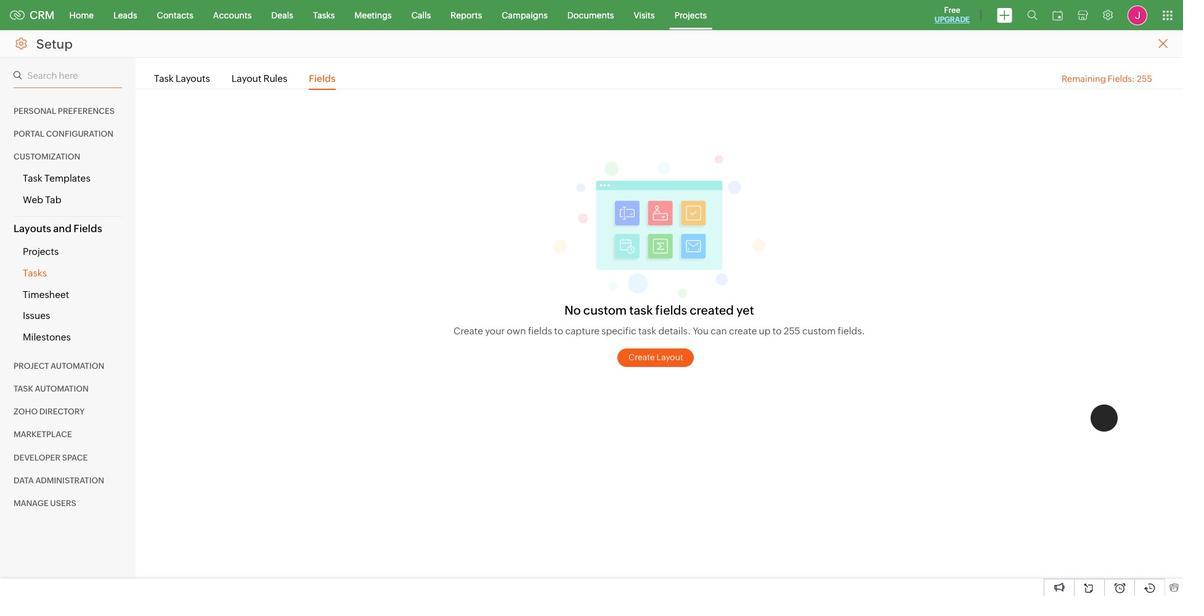 Task type: describe. For each thing, give the bounding box(es) containing it.
contacts link
[[147, 0, 203, 30]]

home
[[69, 10, 94, 20]]

visits
[[634, 10, 655, 20]]

upgrade
[[935, 15, 970, 24]]

deals link
[[262, 0, 303, 30]]

campaigns
[[502, 10, 548, 20]]

deals
[[271, 10, 293, 20]]

leads
[[113, 10, 137, 20]]

accounts link
[[203, 0, 262, 30]]

search element
[[1020, 0, 1045, 30]]

search image
[[1027, 10, 1038, 20]]

projects link
[[665, 0, 717, 30]]

accounts
[[213, 10, 252, 20]]

projects
[[675, 10, 707, 20]]

crm link
[[10, 9, 55, 22]]

documents
[[568, 10, 614, 20]]

leads link
[[104, 0, 147, 30]]

tasks
[[313, 10, 335, 20]]

calls link
[[402, 0, 441, 30]]

create menu image
[[997, 8, 1013, 22]]

calendar image
[[1053, 10, 1063, 20]]

crm
[[30, 9, 55, 22]]



Task type: locate. For each thing, give the bounding box(es) containing it.
tasks link
[[303, 0, 345, 30]]

profile element
[[1120, 0, 1155, 30]]

create menu element
[[990, 0, 1020, 30]]

campaigns link
[[492, 0, 558, 30]]

reports link
[[441, 0, 492, 30]]

profile image
[[1128, 5, 1148, 25]]

contacts
[[157, 10, 193, 20]]

free upgrade
[[935, 6, 970, 24]]

meetings link
[[345, 0, 402, 30]]

calls
[[412, 10, 431, 20]]

documents link
[[558, 0, 624, 30]]

visits link
[[624, 0, 665, 30]]

meetings
[[355, 10, 392, 20]]

reports
[[451, 10, 482, 20]]

home link
[[60, 0, 104, 30]]

free
[[944, 6, 961, 15]]



Task type: vqa. For each thing, say whether or not it's contained in the screenshot.
Free
yes



